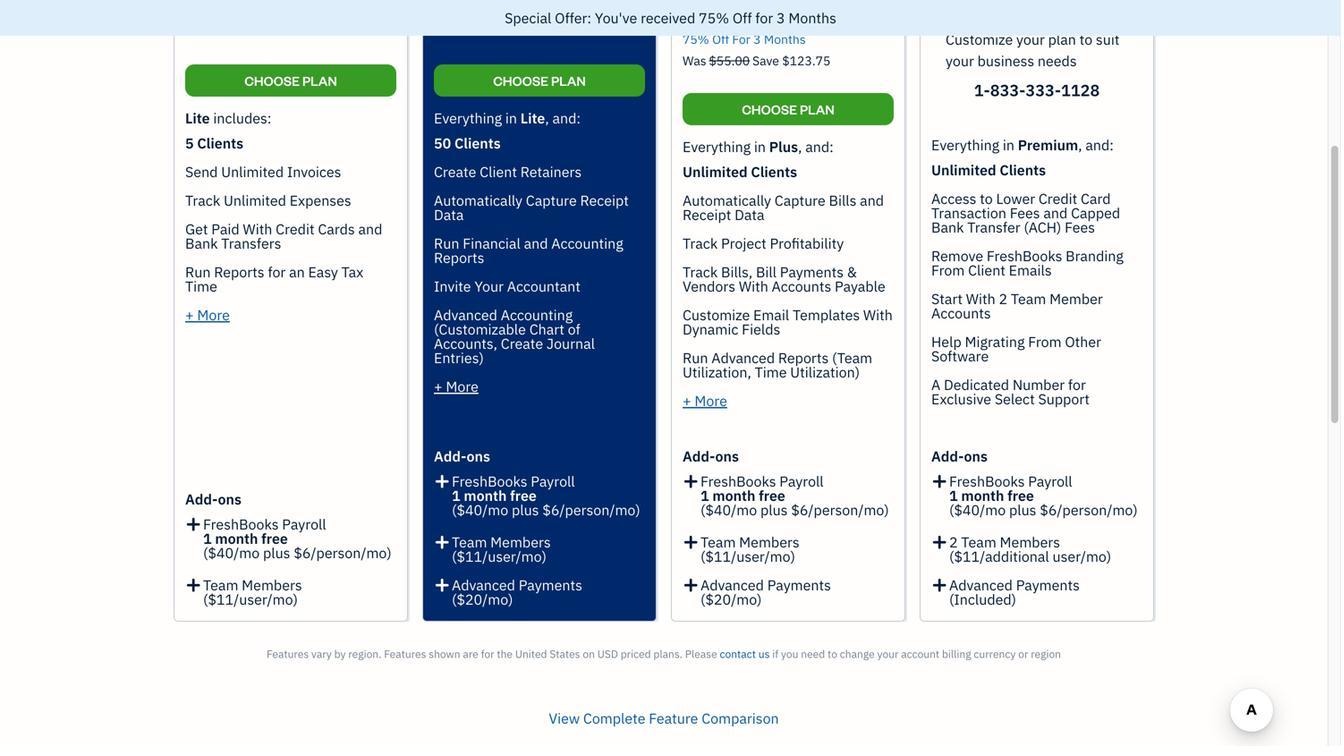 Task type: describe. For each thing, give the bounding box(es) containing it.
customize for fields
[[683, 306, 750, 324]]

needs
[[1038, 51, 1077, 70]]

, for lite
[[545, 109, 549, 127]]

month for invite your accountant
[[464, 486, 507, 505]]

send unlimited invoices
[[185, 162, 341, 181]]

customize your plan to suit your business needs
[[946, 30, 1120, 70]]

payable
[[835, 277, 886, 296]]

view complete feature comparison button
[[549, 708, 779, 729]]

get
[[185, 220, 208, 238]]

off inside 75% off for 3 months was $55.00 save $123.75
[[712, 31, 729, 47]]

create client retainers
[[434, 162, 582, 181]]

please
[[685, 647, 717, 661]]

($40/mo for run reports for an easy tax time
[[203, 544, 260, 562]]

profitability
[[770, 234, 844, 253]]

1 features from the left
[[267, 647, 309, 661]]

…
[[1152, 76, 1165, 101]]

from inside remove freshbooks branding from client emails
[[931, 261, 965, 280]]

1 for run reports for an easy tax time
[[203, 529, 212, 548]]

0 vertical spatial months
[[789, 8, 836, 27]]

2 inside 2 team members ($11/additional user/mo)
[[949, 533, 958, 552]]

for right the are
[[481, 647, 494, 661]]

branding
[[1066, 246, 1124, 265]]

clients for everything in plus , and: unlimited clients
[[751, 162, 797, 181]]

advanced accounting (customizable chart of accounts, create journal entries)
[[434, 306, 595, 367]]

and: for everything in premium , and: unlimited clients
[[1086, 136, 1114, 154]]

team inside 2 team members ($11/additional user/mo)
[[961, 533, 997, 552]]

(team
[[832, 348, 872, 367]]

bank inside 'get paid with credit cards and bank transfers'
[[185, 234, 218, 253]]

payments inside track bills, bill payments & vendors with accounts payable
[[780, 263, 844, 281]]

for inside run reports for an easy tax time
[[268, 263, 286, 281]]

chart
[[529, 320, 564, 339]]

create new …
[[1044, 76, 1165, 101]]

accounts,
[[434, 334, 497, 353]]

1 horizontal spatial 3
[[777, 8, 785, 27]]

&
[[847, 263, 857, 281]]

time inside run reports for an easy tax time
[[185, 277, 217, 296]]

payments inside advanced payments (included)
[[1016, 576, 1080, 595]]

payments up states
[[519, 576, 582, 595]]

capped
[[1071, 204, 1120, 222]]

special offer: you've received 75% off for 3 months
[[505, 8, 836, 27]]

paid
[[211, 220, 239, 238]]

75% inside 75% off for 3 months was $55.00 save $123.75
[[683, 31, 709, 47]]

lite inside everything in lite , and: 50 clients
[[520, 109, 545, 127]]

automatically capture receipt data
[[434, 191, 629, 224]]

clients for everything in premium , and: unlimited clients
[[1000, 161, 1046, 179]]

0 horizontal spatial your
[[877, 647, 899, 661]]

bills
[[829, 191, 857, 210]]

everything for everything in plus , and: unlimited clients
[[683, 137, 751, 156]]

by
[[334, 647, 346, 661]]

lite inside lite includes: 5 clients
[[185, 109, 210, 127]]

unlimited up track unlimited expenses
[[221, 162, 284, 181]]

retainers
[[520, 162, 582, 181]]

data inside the automatically capture receipt data
[[434, 205, 464, 224]]

choose for 50 clients
[[493, 72, 549, 89]]

us
[[758, 647, 770, 661]]

bank inside access to lower credit card transaction fees and capped bank transfer (ach) fees
[[931, 218, 964, 237]]

select
[[995, 390, 1035, 408]]

choose plan button for unlimited clients
[[683, 93, 894, 125]]

transfer
[[967, 218, 1021, 237]]

automatically for automatically capture bills and receipt data
[[683, 191, 771, 210]]

reports inside run advanced reports (team utilization, time utilization)
[[778, 348, 829, 367]]

run financial and accounting reports
[[434, 234, 623, 267]]

with inside 'customize email templates with dynamic fields'
[[863, 306, 893, 324]]

team for track bills, bill payments & vendors with accounts payable
[[701, 533, 736, 552]]

everything in plus , and: unlimited clients
[[683, 137, 834, 181]]

free for invite your accountant
[[510, 486, 537, 505]]

utilization,
[[683, 363, 751, 382]]

save
[[752, 52, 779, 69]]

track for track
[[683, 234, 718, 253]]

freshbooks payroll 1 month free ($40/mo plus $6/person/mo) for invite your accountant
[[452, 472, 640, 519]]

create for create new …
[[1044, 76, 1105, 101]]

(ach)
[[1024, 218, 1061, 237]]

remove
[[931, 246, 983, 265]]

vary
[[311, 647, 332, 661]]

contact
[[720, 647, 756, 661]]

in for lite
[[505, 109, 517, 127]]

advanced payments (included)
[[949, 576, 1080, 609]]

view complete feature comparison link
[[549, 709, 779, 728]]

payroll for run reports for an easy tax time
[[282, 515, 326, 534]]

$55.00
[[709, 52, 750, 69]]

and inside 'get paid with credit cards and bank transfers'
[[358, 220, 382, 238]]

everything for everything in premium , and: unlimited clients
[[931, 136, 999, 154]]

and: for everything in lite , and: 50 clients
[[552, 109, 581, 127]]

receipt inside automatically capture bills and receipt data
[[683, 205, 731, 224]]

add- for run reports for an easy tax time
[[185, 490, 218, 509]]

member
[[1050, 289, 1103, 308]]

accounting inside advanced accounting (customizable chart of accounts, create journal entries)
[[501, 306, 573, 324]]

track unlimited expenses
[[185, 191, 351, 210]]

choose plan button for 50 clients
[[434, 64, 645, 97]]

and inside access to lower credit card transaction fees and capped bank transfer (ach) fees
[[1044, 204, 1068, 222]]

transaction
[[931, 204, 1006, 222]]

freshbooks inside remove freshbooks branding from client emails
[[987, 246, 1062, 265]]

from inside help migrating from other software
[[1028, 332, 1062, 351]]

track bills, bill payments & vendors with accounts payable
[[683, 263, 886, 296]]

0 horizontal spatial team members ($11/user/mo)
[[203, 576, 302, 609]]

priced
[[621, 647, 651, 661]]

2 inside start with 2 team member accounts
[[999, 289, 1008, 308]]

dynamic
[[683, 320, 738, 339]]

utilization)
[[790, 363, 860, 382]]

tax
[[341, 263, 364, 281]]

($20/mo) for run advanced reports (team utilization, time utilization)
[[701, 590, 762, 609]]

invite your accountant
[[434, 277, 581, 296]]

lite includes: 5 clients
[[185, 109, 272, 153]]

add- for invite your accountant
[[434, 447, 467, 466]]

everything in premium , and: unlimited clients
[[931, 136, 1114, 179]]

plus
[[769, 137, 798, 156]]

send
[[185, 162, 218, 181]]

add-ons for customize email templates with dynamic fields
[[683, 447, 739, 466]]

unlimited inside everything in premium , and: unlimited clients
[[931, 161, 996, 179]]

($20/mo) for advanced accounting (customizable chart of accounts, create journal entries)
[[452, 590, 513, 609]]

financial
[[463, 234, 521, 253]]

members for customize email templates with dynamic fields
[[739, 533, 800, 552]]

email
[[753, 306, 789, 324]]

start
[[931, 289, 963, 308]]

contact us link
[[720, 647, 770, 661]]

(included)
[[949, 590, 1016, 609]]

access
[[931, 189, 977, 208]]

choose for 5 clients
[[244, 72, 300, 89]]

run for run financial and accounting reports
[[434, 234, 459, 253]]

clients inside lite includes: 5 clients
[[197, 134, 243, 153]]

ons for invite your accountant
[[467, 447, 490, 466]]

, for premium
[[1078, 136, 1082, 154]]

of
[[568, 320, 580, 339]]

($11/user/mo) for accounts,
[[452, 547, 547, 566]]

0 horizontal spatial +
[[185, 306, 194, 324]]

plan for 5 clients
[[302, 72, 337, 89]]

3 inside 75% off for 3 months was $55.00 save $123.75
[[753, 31, 761, 47]]

premium
[[1018, 136, 1078, 154]]

entries)
[[434, 348, 484, 367]]

payroll for invite your accountant
[[531, 472, 575, 491]]

accountant
[[507, 277, 581, 296]]

comparison
[[702, 709, 779, 728]]

start with 2 team member accounts
[[931, 289, 1103, 323]]

invoices
[[287, 162, 341, 181]]

journal
[[547, 334, 595, 353]]

1 horizontal spatial your
[[946, 51, 974, 70]]

accounts inside track bills, bill payments & vendors with accounts payable
[[772, 277, 831, 296]]

50
[[434, 134, 451, 153]]

team members ($11/user/mo) for accounts,
[[452, 533, 551, 566]]

expenses
[[290, 191, 351, 210]]

outstanding revenue
[[291, 141, 483, 166]]

more for run advanced reports (team utilization, time utilization)
[[695, 391, 727, 410]]

advanced inside advanced accounting (customizable chart of accounts, create journal entries)
[[434, 306, 497, 324]]

account
[[901, 647, 940, 661]]

+ for run advanced reports (team utilization, time utilization)
[[683, 391, 691, 410]]

data inside automatically capture bills and receipt data
[[735, 205, 765, 224]]

are
[[463, 647, 478, 661]]

revenue
[[405, 141, 483, 166]]

freshbooks for get paid with credit cards and bank transfers
[[203, 515, 279, 534]]

you
[[781, 647, 798, 661]]

plan for 50 clients
[[551, 72, 586, 89]]

0 horizontal spatial ($11/user/mo)
[[203, 590, 298, 609]]

run advanced reports (team utilization, time utilization)
[[683, 348, 872, 382]]

+ more for advanced accounting (customizable chart of accounts, create journal entries)
[[434, 377, 479, 396]]

plan for unlimited clients
[[800, 101, 835, 118]]

automatically for automatically capture receipt data
[[434, 191, 523, 210]]

advanced up the are
[[452, 576, 515, 595]]

for
[[732, 31, 751, 47]]

the
[[497, 647, 513, 661]]

clients for everything in lite , and: 50 clients
[[454, 134, 501, 153]]

migrating
[[965, 332, 1025, 351]]

plus for customize email templates with dynamic fields
[[760, 501, 788, 519]]

0 horizontal spatial fees
[[1010, 204, 1040, 222]]

2 horizontal spatial your
[[1016, 30, 1045, 49]]

$6/person/mo) for customize email templates with dynamic fields
[[791, 501, 889, 519]]

exclusive
[[931, 390, 991, 408]]

advanced payments ($20/mo) for accounts,
[[452, 576, 582, 609]]

0 horizontal spatial client
[[480, 162, 517, 181]]

bill
[[756, 263, 777, 281]]

1-
[[974, 80, 990, 101]]

receipt inside the automatically capture receipt data
[[580, 191, 629, 210]]

software
[[931, 347, 989, 365]]

usd
[[597, 647, 618, 661]]

lower
[[996, 189, 1035, 208]]

user/mo)
[[1053, 547, 1111, 566]]

features vary by region. features shown are for the united states on usd priced plans. please contact us if you need to change your account billing currency or region
[[267, 647, 1061, 661]]

add-ons for invite your accountant
[[434, 447, 490, 466]]

month for run reports for an easy tax time
[[215, 529, 258, 548]]

choose for unlimited clients
[[742, 101, 797, 118]]

emails
[[1009, 261, 1052, 280]]

capture for bills
[[775, 191, 826, 210]]



Task type: locate. For each thing, give the bounding box(es) containing it.
months inside 75% off for 3 months was $55.00 save $123.75
[[764, 31, 806, 47]]

team members ($11/user/mo)
[[452, 533, 551, 566], [701, 533, 800, 566], [203, 576, 302, 609]]

0 vertical spatial accounting
[[551, 234, 623, 253]]

create inside button
[[1044, 76, 1105, 101]]

cards
[[318, 220, 355, 238]]

choose plan for 50 clients
[[493, 72, 586, 89]]

2 vertical spatial create
[[501, 334, 543, 353]]

2 horizontal spatial and:
[[1086, 136, 1114, 154]]

in inside everything in lite , and: 50 clients
[[505, 109, 517, 127]]

1 horizontal spatial bank
[[931, 218, 964, 237]]

reports inside run financial and accounting reports
[[434, 248, 484, 267]]

with
[[243, 220, 272, 238], [739, 277, 768, 296], [966, 289, 996, 308], [863, 306, 893, 324]]

1 horizontal spatial fees
[[1065, 218, 1095, 237]]

track for get
[[185, 191, 220, 210]]

card
[[1081, 189, 1111, 208]]

choose up includes:
[[244, 72, 300, 89]]

freshbooks for run financial and accounting reports
[[452, 472, 527, 491]]

0 vertical spatial 75%
[[699, 8, 729, 27]]

states
[[550, 647, 580, 661]]

includes:
[[213, 109, 272, 127]]

and: inside everything in plus , and: unlimited clients
[[805, 137, 834, 156]]

project
[[721, 234, 767, 253]]

run up the invite
[[434, 234, 459, 253]]

off
[[733, 8, 752, 27], [712, 31, 729, 47]]

1 horizontal spatial in
[[754, 137, 766, 156]]

bank
[[931, 218, 964, 237], [185, 234, 218, 253]]

1 horizontal spatial ($11/user/mo)
[[452, 547, 547, 566]]

and right cards
[[358, 220, 382, 238]]

with right start on the right of the page
[[966, 289, 996, 308]]

choose plan button for 5 clients
[[185, 64, 396, 97]]

run for run reports for an easy tax time
[[185, 263, 211, 281]]

reports down 'customize email templates with dynamic fields'
[[778, 348, 829, 367]]

for up 75% off for 3 months was $55.00 save $123.75
[[755, 8, 773, 27]]

customize up the "business"
[[946, 30, 1013, 49]]

($20/mo) up the are
[[452, 590, 513, 609]]

data up project
[[735, 205, 765, 224]]

and down the automatically capture receipt data
[[524, 234, 548, 253]]

lite up 5
[[185, 109, 210, 127]]

and:
[[552, 109, 581, 127], [1086, 136, 1114, 154], [805, 137, 834, 156]]

your right 'change' at the bottom right of the page
[[877, 647, 899, 661]]

+ more link for advanced accounting (customizable chart of accounts, create journal entries)
[[434, 377, 479, 396]]

+ more link for run advanced reports (team utilization, time utilization)
[[683, 391, 727, 410]]

2 horizontal spatial ,
[[1078, 136, 1082, 154]]

in left the 'plus'
[[754, 137, 766, 156]]

choose plan button up everything in lite , and: 50 clients
[[434, 64, 645, 97]]

with inside 'get paid with credit cards and bank transfers'
[[243, 220, 272, 238]]

choose plan up everything in lite , and: 50 clients
[[493, 72, 586, 89]]

clients
[[197, 134, 243, 153], [454, 134, 501, 153], [1000, 161, 1046, 179], [751, 162, 797, 181]]

create
[[1044, 76, 1105, 101], [434, 162, 476, 181], [501, 334, 543, 353]]

team
[[1011, 289, 1046, 308], [452, 533, 487, 552], [701, 533, 736, 552], [961, 533, 997, 552], [203, 576, 238, 595]]

accounts up templates
[[772, 277, 831, 296]]

accounting up accountant
[[551, 234, 623, 253]]

1 horizontal spatial to
[[980, 189, 993, 208]]

1 vertical spatial customize
[[683, 306, 750, 324]]

1 horizontal spatial choose
[[493, 72, 549, 89]]

run inside run reports for an easy tax time
[[185, 263, 211, 281]]

+ down get on the left top of the page
[[185, 306, 194, 324]]

track left bills,
[[683, 263, 718, 281]]

, inside everything in premium , and: unlimited clients
[[1078, 136, 1082, 154]]

advanced payments ($20/mo) up us
[[701, 576, 831, 609]]

2 horizontal spatial more
[[695, 391, 727, 410]]

1 horizontal spatial +
[[434, 377, 443, 396]]

+ more link
[[185, 306, 230, 324], [434, 377, 479, 396], [683, 391, 727, 410]]

a dedicated number for exclusive select support
[[931, 375, 1090, 408]]

data up financial
[[434, 205, 464, 224]]

everything up 50
[[434, 109, 502, 127]]

0 horizontal spatial time
[[185, 277, 217, 296]]

plan down $123.75
[[800, 101, 835, 118]]

($20/mo) up contact
[[701, 590, 762, 609]]

1 horizontal spatial choose plan
[[493, 72, 586, 89]]

accounts up "help"
[[931, 304, 991, 323]]

choose up the 'plus'
[[742, 101, 797, 118]]

0 vertical spatial off
[[733, 8, 752, 27]]

credit inside access to lower credit card transaction fees and capped bank transfer (ach) fees
[[1039, 189, 1077, 208]]

0 horizontal spatial + more link
[[185, 306, 230, 324]]

run inside run financial and accounting reports
[[434, 234, 459, 253]]

with inside track bills, bill payments & vendors with accounts payable
[[739, 277, 768, 296]]

billing
[[942, 647, 971, 661]]

track project profitability
[[683, 234, 844, 253]]

1 lite from the left
[[185, 109, 210, 127]]

($11/user/mo) for time
[[701, 547, 795, 566]]

ons for run reports for an easy tax time
[[218, 490, 242, 509]]

2 horizontal spatial create
[[1044, 76, 1105, 101]]

unlimited inside everything in plus , and: unlimited clients
[[683, 162, 748, 181]]

(customizable
[[434, 320, 526, 339]]

1 horizontal spatial data
[[735, 205, 765, 224]]

0 horizontal spatial choose
[[244, 72, 300, 89]]

track
[[185, 191, 220, 210], [683, 234, 718, 253], [683, 263, 718, 281]]

1 vertical spatial run
[[185, 263, 211, 281]]

automatically inside the automatically capture receipt data
[[434, 191, 523, 210]]

credit for and
[[1039, 189, 1077, 208]]

in
[[505, 109, 517, 127], [1003, 136, 1015, 154], [754, 137, 766, 156]]

everything
[[434, 109, 502, 127], [931, 136, 999, 154], [683, 137, 751, 156]]

advanced payments ($20/mo)
[[452, 576, 582, 609], [701, 576, 831, 609]]

client
[[480, 162, 517, 181], [968, 261, 1006, 280]]

plus
[[512, 501, 539, 519], [760, 501, 788, 519], [1009, 501, 1036, 519], [263, 544, 290, 562]]

1 horizontal spatial off
[[733, 8, 752, 27]]

shown
[[429, 647, 460, 661]]

1 horizontal spatial run
[[434, 234, 459, 253]]

plan up outstanding
[[302, 72, 337, 89]]

track down send at the left top of the page
[[185, 191, 220, 210]]

2 horizontal spatial ($11/user/mo)
[[701, 547, 795, 566]]

+ more link down entries)
[[434, 377, 479, 396]]

choose plan for unlimited clients
[[742, 101, 835, 118]]

, up retainers on the top left of page
[[545, 109, 549, 127]]

in for premium
[[1003, 136, 1015, 154]]

1 vertical spatial client
[[968, 261, 1006, 280]]

and inside automatically capture bills and receipt data
[[860, 191, 884, 210]]

1 horizontal spatial automatically
[[683, 191, 771, 210]]

other
[[1065, 332, 1101, 351]]

more for advanced accounting (customizable chart of accounts, create journal entries)
[[446, 377, 479, 396]]

1 horizontal spatial everything
[[683, 137, 751, 156]]

united
[[515, 647, 547, 661]]

advanced inside run advanced reports (team utilization, time utilization)
[[711, 348, 775, 367]]

0 vertical spatial from
[[931, 261, 965, 280]]

everything inside everything in lite , and: 50 clients
[[434, 109, 502, 127]]

payments down the profitability
[[780, 263, 844, 281]]

time down get on the left top of the page
[[185, 277, 217, 296]]

credit up (ach)
[[1039, 189, 1077, 208]]

features left shown
[[384, 647, 426, 661]]

1 horizontal spatial create
[[501, 334, 543, 353]]

+ down utilization, at the right of the page
[[683, 391, 691, 410]]

1 horizontal spatial customize
[[946, 30, 1013, 49]]

in inside everything in premium , and: unlimited clients
[[1003, 136, 1015, 154]]

5
[[185, 134, 194, 153]]

advanced down ($11/additional
[[949, 576, 1013, 595]]

in for plus
[[754, 137, 766, 156]]

client inside remove freshbooks branding from client emails
[[968, 261, 1006, 280]]

2 horizontal spatial to
[[1080, 30, 1093, 49]]

more
[[197, 306, 230, 324], [446, 377, 479, 396], [695, 391, 727, 410]]

choose plan up includes:
[[244, 72, 337, 89]]

, inside everything in plus , and: unlimited clients
[[798, 137, 802, 156]]

0 horizontal spatial capture
[[526, 191, 577, 210]]

0 horizontal spatial and:
[[552, 109, 581, 127]]

choose plan button up the 'plus'
[[683, 93, 894, 125]]

1 vertical spatial to
[[980, 189, 993, 208]]

accounts inside start with 2 team member accounts
[[931, 304, 991, 323]]

free for customize email templates with dynamic fields
[[759, 486, 785, 505]]

2 horizontal spatial choose plan
[[742, 101, 835, 118]]

advanced down fields
[[711, 348, 775, 367]]

if
[[772, 647, 779, 661]]

+ more
[[185, 306, 230, 324], [434, 377, 479, 396], [683, 391, 727, 410]]

feature
[[649, 709, 698, 728]]

833-
[[990, 80, 1026, 101]]

1 ($20/mo) from the left
[[452, 590, 513, 609]]

, down 1128
[[1078, 136, 1082, 154]]

2 up (included)
[[949, 533, 958, 552]]

add-ons for run reports for an easy tax time
[[185, 490, 242, 509]]

members
[[490, 533, 551, 552], [739, 533, 800, 552], [1000, 533, 1060, 552], [242, 576, 302, 595]]

help
[[931, 332, 962, 351]]

create new … button
[[1028, 67, 1240, 110]]

unlimited
[[931, 161, 996, 179], [221, 162, 284, 181], [683, 162, 748, 181], [224, 191, 286, 210]]

2 capture from the left
[[775, 191, 826, 210]]

0 horizontal spatial plan
[[302, 72, 337, 89]]

free
[[510, 486, 537, 505], [759, 486, 785, 505], [1008, 486, 1034, 505], [261, 529, 288, 548]]

members for invite your accountant
[[490, 533, 551, 552]]

off up for
[[733, 8, 752, 27]]

1 horizontal spatial more
[[446, 377, 479, 396]]

0 horizontal spatial create
[[434, 162, 476, 181]]

create left journal
[[501, 334, 543, 353]]

offer:
[[555, 8, 591, 27]]

capture inside the automatically capture receipt data
[[526, 191, 577, 210]]

($11/user/mo)
[[452, 547, 547, 566], [701, 547, 795, 566], [203, 590, 298, 609]]

ons for customize email templates with dynamic fields
[[715, 447, 739, 466]]

+
[[185, 306, 194, 324], [434, 377, 443, 396], [683, 391, 691, 410]]

75% up was
[[683, 31, 709, 47]]

3 right for
[[753, 31, 761, 47]]

bills,
[[721, 263, 753, 281]]

automatically
[[434, 191, 523, 210], [683, 191, 771, 210]]

time down fields
[[755, 363, 787, 382]]

run reports for an easy tax time
[[185, 263, 364, 296]]

0 vertical spatial run
[[434, 234, 459, 253]]

run inside run advanced reports (team utilization, time utilization)
[[683, 348, 708, 367]]

+ for advanced accounting (customizable chart of accounts, create journal entries)
[[434, 377, 443, 396]]

dashboard
[[291, 67, 455, 110]]

75% off for 3 months was $55.00 save $123.75
[[683, 31, 831, 69]]

1 vertical spatial 3
[[753, 31, 761, 47]]

everything in lite , and: 50 clients
[[434, 109, 581, 153]]

month for customize email templates with dynamic fields
[[713, 486, 755, 505]]

+ more down run reports for an easy tax time on the top left of page
[[185, 306, 230, 324]]

track inside track bills, bill payments & vendors with accounts payable
[[683, 263, 718, 281]]

vendors
[[683, 277, 735, 296]]

create down 50
[[434, 162, 476, 181]]

client down transfer on the right top
[[968, 261, 1006, 280]]

reports inside run reports for an easy tax time
[[214, 263, 264, 281]]

capture inside automatically capture bills and receipt data
[[775, 191, 826, 210]]

unlimited up access
[[931, 161, 996, 179]]

advanced payments ($20/mo) for time
[[701, 576, 831, 609]]

plus image
[[434, 531, 450, 549], [683, 531, 699, 549], [931, 531, 948, 549], [683, 578, 699, 592], [931, 578, 948, 592]]

for inside 'a dedicated number for exclusive select support'
[[1068, 375, 1086, 394]]

clients inside everything in lite , and: 50 clients
[[454, 134, 501, 153]]

and: right premium
[[1086, 136, 1114, 154]]

unlimited up automatically capture bills and receipt data
[[683, 162, 748, 181]]

0 horizontal spatial off
[[712, 31, 729, 47]]

owner
[[14, 35, 50, 50]]

0 horizontal spatial choose plan button
[[185, 64, 396, 97]]

+ more down utilization, at the right of the page
[[683, 391, 727, 410]]

automatically capture bills and receipt data
[[683, 191, 884, 224]]

plus for run reports for an easy tax time
[[263, 544, 290, 562]]

0 horizontal spatial reports
[[214, 263, 264, 281]]

clients right 50
[[454, 134, 501, 153]]

track left project
[[683, 234, 718, 253]]

choose plan button up includes:
[[185, 64, 396, 97]]

$6/person/mo) for run reports for an easy tax time
[[294, 544, 392, 562]]

automatically up project
[[683, 191, 771, 210]]

in inside everything in plus , and: unlimited clients
[[754, 137, 766, 156]]

to inside customize your plan to suit your business needs
[[1080, 30, 1093, 49]]

2 lite from the left
[[520, 109, 545, 127]]

everything inside everything in plus , and: unlimited clients
[[683, 137, 751, 156]]

1 horizontal spatial features
[[384, 647, 426, 661]]

more down entries)
[[446, 377, 479, 396]]

1 horizontal spatial credit
[[1039, 189, 1077, 208]]

0 vertical spatial time
[[185, 277, 217, 296]]

clients inside everything in plus , and: unlimited clients
[[751, 162, 797, 181]]

, up automatically capture bills and receipt data
[[798, 137, 802, 156]]

0 horizontal spatial 2
[[949, 533, 958, 552]]

1 capture from the left
[[526, 191, 577, 210]]

0 vertical spatial to
[[1080, 30, 1093, 49]]

new
[[1109, 76, 1149, 101]]

customize inside 'customize email templates with dynamic fields'
[[683, 306, 750, 324]]

0 horizontal spatial data
[[434, 205, 464, 224]]

main element
[[0, 0, 242, 746]]

1 horizontal spatial capture
[[775, 191, 826, 210]]

in left premium
[[1003, 136, 1015, 154]]

0 horizontal spatial ($20/mo)
[[452, 590, 513, 609]]

1 vertical spatial accounting
[[501, 306, 573, 324]]

1 horizontal spatial time
[[755, 363, 787, 382]]

more down utilization, at the right of the page
[[695, 391, 727, 410]]

capture down retainers on the top left of page
[[526, 191, 577, 210]]

1 horizontal spatial advanced payments ($20/mo)
[[701, 576, 831, 609]]

and: for everything in plus , and: unlimited clients
[[805, 137, 834, 156]]

, inside everything in lite , and: 50 clients
[[545, 109, 549, 127]]

1 data from the left
[[434, 205, 464, 224]]

credit inside 'get paid with credit cards and bank transfers'
[[276, 220, 315, 238]]

0 horizontal spatial run
[[185, 263, 211, 281]]

credit
[[1039, 189, 1077, 208], [276, 220, 315, 238]]

0 vertical spatial credit
[[1039, 189, 1077, 208]]

region.
[[348, 647, 381, 661]]

everything left the 'plus'
[[683, 137, 751, 156]]

plus for invite your accountant
[[512, 501, 539, 519]]

2 features from the left
[[384, 647, 426, 661]]

0 horizontal spatial 3
[[753, 31, 761, 47]]

2 automatically from the left
[[683, 191, 771, 210]]

reports up the invite
[[434, 248, 484, 267]]

0 vertical spatial customize
[[946, 30, 1013, 49]]

with down the payable at top
[[863, 306, 893, 324]]

capture for receipt
[[526, 191, 577, 210]]

2 horizontal spatial everything
[[931, 136, 999, 154]]

1 horizontal spatial + more
[[434, 377, 479, 396]]

2 horizontal spatial + more link
[[683, 391, 727, 410]]

bank down access
[[931, 218, 964, 237]]

freshbooks for track bills, bill payments & vendors with accounts payable
[[701, 472, 776, 491]]

customize email templates with dynamic fields
[[683, 306, 893, 339]]

was
[[683, 52, 706, 69]]

clients inside everything in premium , and: unlimited clients
[[1000, 161, 1046, 179]]

clients down the 'plus'
[[751, 162, 797, 181]]

capture
[[526, 191, 577, 210], [775, 191, 826, 210]]

plan down offer: at left top
[[551, 72, 586, 89]]

customize for your
[[946, 30, 1013, 49]]

run down dynamic
[[683, 348, 708, 367]]

clients right 5
[[197, 134, 243, 153]]

special
[[505, 8, 551, 27]]

2 advanced payments ($20/mo) from the left
[[701, 576, 831, 609]]

1 horizontal spatial receipt
[[683, 205, 731, 224]]

0 horizontal spatial choose plan
[[244, 72, 337, 89]]

1 vertical spatial track
[[683, 234, 718, 253]]

0 horizontal spatial lite
[[185, 109, 210, 127]]

run down get on the left top of the page
[[185, 263, 211, 281]]

0 horizontal spatial everything
[[434, 109, 502, 127]]

2 data from the left
[[735, 205, 765, 224]]

view complete feature comparison
[[549, 709, 779, 728]]

($40/mo
[[452, 501, 508, 519], [701, 501, 757, 519], [949, 501, 1006, 519], [203, 544, 260, 562]]

with inside start with 2 team member accounts
[[966, 289, 996, 308]]

and: up retainers on the top left of page
[[552, 109, 581, 127]]

freshbooks payroll 1 month free ($40/mo plus $6/person/mo) for run reports for an easy tax time
[[203, 515, 392, 562]]

plus image
[[434, 471, 450, 489], [683, 471, 699, 489], [931, 471, 948, 489], [185, 514, 202, 531], [185, 574, 202, 592], [434, 578, 450, 592]]

2 horizontal spatial in
[[1003, 136, 1015, 154]]

your
[[1016, 30, 1045, 49], [946, 51, 974, 70], [877, 647, 899, 661]]

everything for everything in lite , and: 50 clients
[[434, 109, 502, 127]]

unlimited down send unlimited invoices
[[224, 191, 286, 210]]

0 horizontal spatial receipt
[[580, 191, 629, 210]]

accounting
[[551, 234, 623, 253], [501, 306, 573, 324]]

0 horizontal spatial features
[[267, 647, 309, 661]]

need
[[801, 647, 825, 661]]

choose plan for 5 clients
[[244, 72, 337, 89]]

1 horizontal spatial client
[[968, 261, 1006, 280]]

customize inside customize your plan to suit your business needs
[[946, 30, 1013, 49]]

choose up everything in lite , and: 50 clients
[[493, 72, 549, 89]]

1 horizontal spatial and:
[[805, 137, 834, 156]]

create for create client retainers
[[434, 162, 476, 181]]

members for run reports for an easy tax time
[[242, 576, 302, 595]]

advanced payments ($20/mo) up the
[[452, 576, 582, 609]]

freshbooks payroll 1 month free ($40/mo plus $6/person/mo) for customize email templates with dynamic fields
[[701, 472, 889, 519]]

, for plus
[[798, 137, 802, 156]]

1 automatically from the left
[[434, 191, 523, 210]]

team inside start with 2 team member accounts
[[1011, 289, 1046, 308]]

for left an
[[268, 263, 286, 281]]

2 vertical spatial to
[[828, 647, 837, 661]]

automatically inside automatically capture bills and receipt data
[[683, 191, 771, 210]]

advanced up contact
[[701, 576, 764, 595]]

+ more down entries)
[[434, 377, 479, 396]]

months up $123.75
[[789, 8, 836, 27]]

1 for customize email templates with dynamic fields
[[701, 486, 709, 505]]

2 horizontal spatial choose
[[742, 101, 797, 118]]

and inside run financial and accounting reports
[[524, 234, 548, 253]]

1 horizontal spatial from
[[1028, 332, 1062, 351]]

add- for customize email templates with dynamic fields
[[683, 447, 715, 466]]

view
[[549, 709, 580, 728]]

2 horizontal spatial reports
[[778, 348, 829, 367]]

2 vertical spatial run
[[683, 348, 708, 367]]

1 vertical spatial months
[[764, 31, 806, 47]]

run for run advanced reports (team utilization, time utilization)
[[683, 348, 708, 367]]

payments up you
[[767, 576, 831, 595]]

accounting inside run financial and accounting reports
[[551, 234, 623, 253]]

client down everything in lite , and: 50 clients
[[480, 162, 517, 181]]

($40/mo for invite your accountant
[[452, 501, 508, 519]]

to inside access to lower credit card transaction fees and capped bank transfer (ach) fees
[[980, 189, 993, 208]]

+ down entries)
[[434, 377, 443, 396]]

from
[[931, 261, 965, 280], [1028, 332, 1062, 351]]

time inside run advanced reports (team utilization, time utilization)
[[755, 363, 787, 382]]

customize
[[946, 30, 1013, 49], [683, 306, 750, 324]]

3 up 75% off for 3 months was $55.00 save $123.75
[[777, 8, 785, 27]]

0 horizontal spatial more
[[197, 306, 230, 324]]

1 for invite your accountant
[[452, 486, 460, 505]]

0 vertical spatial track
[[185, 191, 220, 210]]

lite up retainers on the top left of page
[[520, 109, 545, 127]]

1 vertical spatial credit
[[276, 220, 315, 238]]

0 vertical spatial 2
[[999, 289, 1008, 308]]

0 horizontal spatial from
[[931, 261, 965, 280]]

team members ($11/user/mo) for time
[[701, 533, 800, 566]]

dedicated
[[944, 375, 1009, 394]]

suit
[[1096, 30, 1120, 49]]

1 horizontal spatial 2
[[999, 289, 1008, 308]]

everything up access
[[931, 136, 999, 154]]

freshbooks payroll 1 month free ($40/mo plus $6/person/mo)
[[452, 472, 640, 519], [701, 472, 889, 519], [949, 472, 1138, 519], [203, 515, 392, 562]]

+ more for run advanced reports (team utilization, time utilization)
[[683, 391, 727, 410]]

team for run financial and accounting reports
[[452, 533, 487, 552]]

payroll for customize email templates with dynamic fields
[[780, 472, 824, 491]]

members inside 2 team members ($11/additional user/mo)
[[1000, 533, 1060, 552]]

($40/mo for customize email templates with dynamic fields
[[701, 501, 757, 519]]

1 horizontal spatial reports
[[434, 248, 484, 267]]

2 ($20/mo) from the left
[[701, 590, 762, 609]]

0 horizontal spatial advanced payments ($20/mo)
[[452, 576, 582, 609]]

0 vertical spatial your
[[1016, 30, 1045, 49]]

freshbooks
[[987, 246, 1062, 265], [452, 472, 527, 491], [701, 472, 776, 491], [949, 472, 1025, 491], [203, 515, 279, 534]]

choose plan up the 'plus'
[[742, 101, 835, 118]]

1 advanced payments ($20/mo) from the left
[[452, 576, 582, 609]]

+ more link down utilization, at the right of the page
[[683, 391, 727, 410]]

0 horizontal spatial automatically
[[434, 191, 523, 210]]

free for run reports for an easy tax time
[[261, 529, 288, 548]]

and: inside everything in lite , and: 50 clients
[[552, 109, 581, 127]]

with up email
[[739, 277, 768, 296]]

credit for transfers
[[276, 220, 315, 238]]

$6/person/mo) for invite your accountant
[[542, 501, 640, 519]]

an
[[289, 263, 305, 281]]

from left other
[[1028, 332, 1062, 351]]

your up 1-
[[946, 51, 974, 70]]

months up save
[[764, 31, 806, 47]]

add-
[[434, 447, 467, 466], [683, 447, 715, 466], [931, 447, 964, 466], [185, 490, 218, 509]]

fields
[[742, 320, 780, 339]]

to left suit
[[1080, 30, 1093, 49]]

everything inside everything in premium , and: unlimited clients
[[931, 136, 999, 154]]

and: inside everything in premium , and: unlimited clients
[[1086, 136, 1114, 154]]

0 vertical spatial accounts
[[772, 277, 831, 296]]

plan
[[1048, 30, 1076, 49]]

features
[[267, 647, 309, 661], [384, 647, 426, 661]]

team for get paid with credit cards and bank transfers
[[203, 576, 238, 595]]

2 down remove freshbooks branding from client emails
[[999, 289, 1008, 308]]

outstanding
[[291, 141, 401, 166]]

templates
[[793, 306, 860, 324]]

0 horizontal spatial customize
[[683, 306, 750, 324]]

payments
[[780, 263, 844, 281], [519, 576, 582, 595], [767, 576, 831, 595], [1016, 576, 1080, 595]]

bank left the transfers
[[185, 234, 218, 253]]

access to lower credit card transaction fees and capped bank transfer (ach) fees
[[931, 189, 1120, 237]]

0 horizontal spatial + more
[[185, 306, 230, 324]]

reports down the transfers
[[214, 263, 264, 281]]

to left lower
[[980, 189, 993, 208]]

create inside advanced accounting (customizable chart of accounts, create journal entries)
[[501, 334, 543, 353]]

off left for
[[712, 31, 729, 47]]

advanced inside advanced payments (included)
[[949, 576, 1013, 595]]



Task type: vqa. For each thing, say whether or not it's contained in the screenshot.
first dismiss image from right
no



